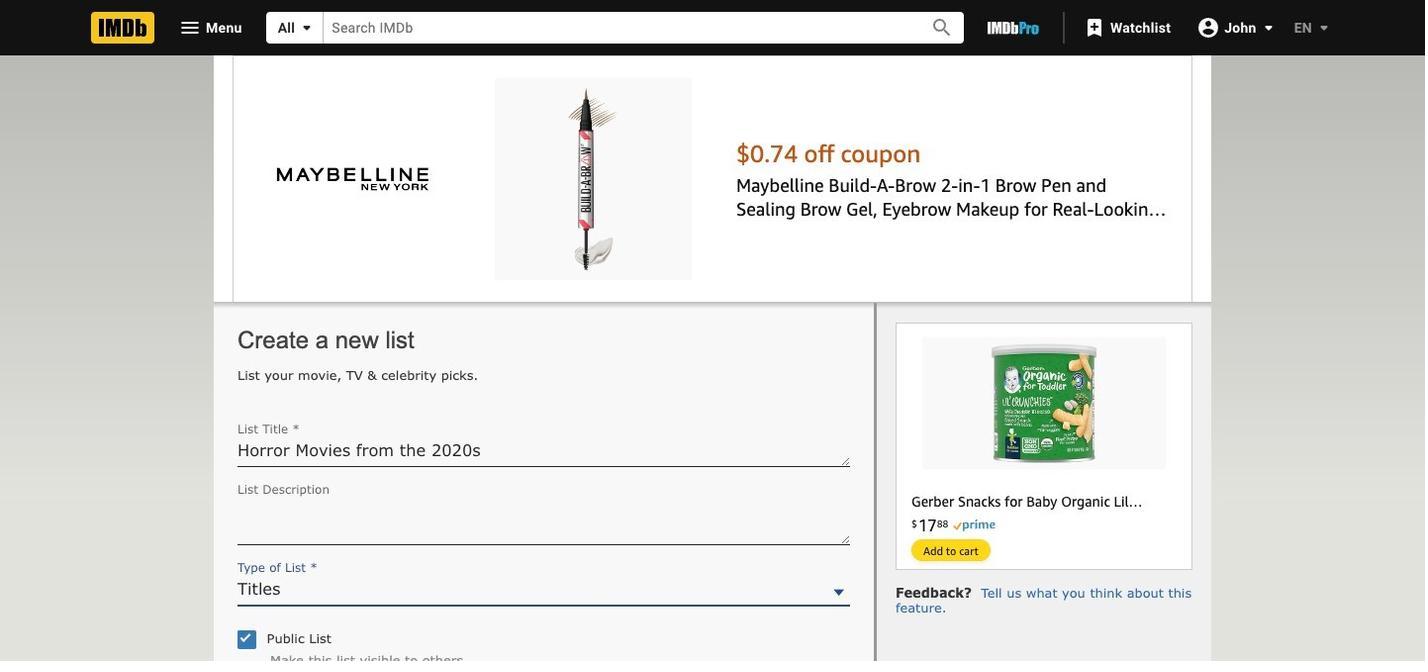 Task type: locate. For each thing, give the bounding box(es) containing it.
home image
[[91, 12, 154, 44]]

None search field
[[266, 12, 964, 44]]

None text field
[[238, 442, 850, 467]]

arrow drop down image
[[1257, 15, 1281, 39], [295, 16, 319, 40]]

0 horizontal spatial arrow drop down image
[[295, 16, 319, 40]]

None field
[[324, 12, 909, 43]]

None checkbox
[[238, 631, 250, 644]]

menu image
[[178, 16, 202, 40]]

None text field
[[238, 502, 850, 546]]



Task type: describe. For each thing, give the bounding box(es) containing it.
Search IMDb text field
[[324, 12, 909, 43]]

arrow drop down image
[[1313, 16, 1337, 40]]

1 horizontal spatial arrow drop down image
[[1257, 15, 1281, 39]]

submit search image
[[931, 16, 955, 40]]

watchlist image
[[1083, 16, 1107, 40]]

account circle image
[[1197, 15, 1221, 39]]



Task type: vqa. For each thing, say whether or not it's contained in the screenshot.
Haas
no



